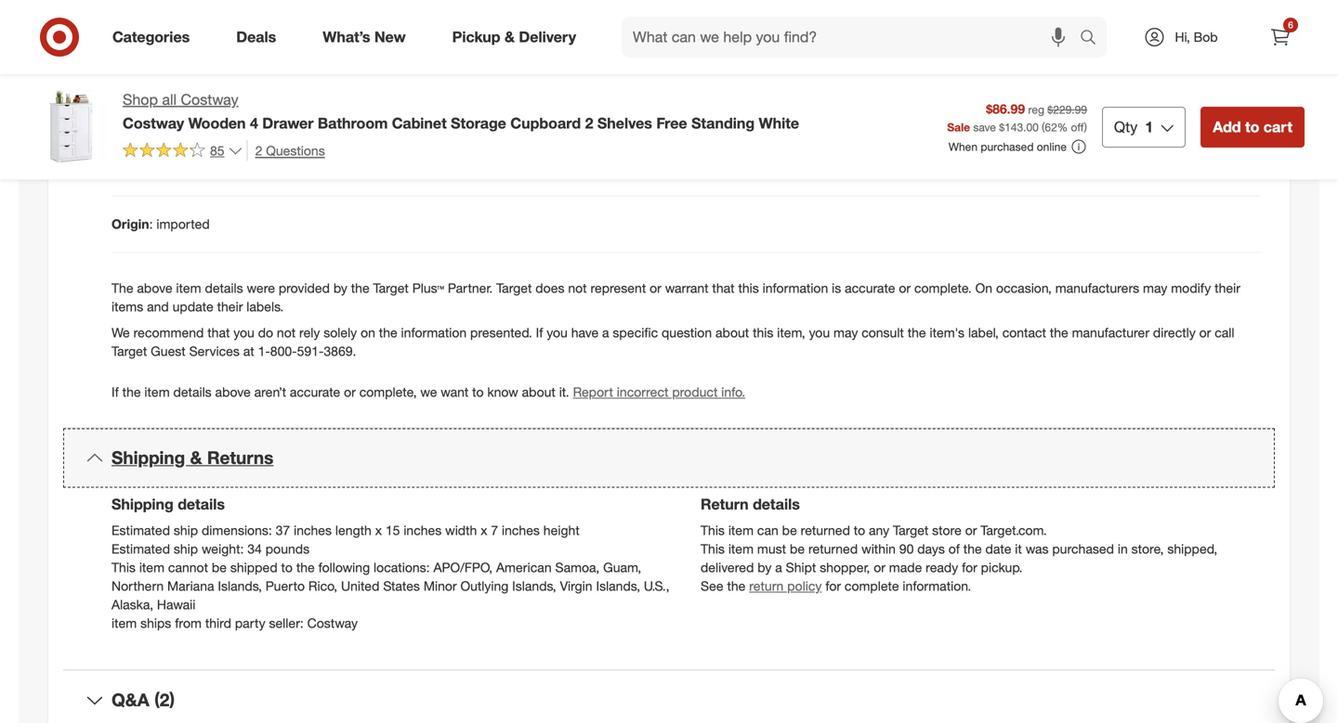 Task type: locate. For each thing, give the bounding box(es) containing it.
information down plus™
[[401, 325, 467, 341]]

of
[[165, 46, 177, 62], [949, 541, 960, 557]]

their left labels.
[[217, 299, 243, 315]]

above inside the above item details were provided by the target plus™ partner. target does not represent or warrant that this information is accurate or complete. on occasion, manufacturers may modify their items and update their labels.
[[137, 280, 172, 296]]

& right pickup
[[505, 28, 515, 46]]

1 horizontal spatial if
[[536, 325, 543, 341]]

details up can
[[753, 496, 800, 514]]

bathroom
[[318, 114, 388, 132]]

report incorrect product info. button
[[573, 383, 745, 402]]

1 vertical spatial purchased
[[1052, 541, 1114, 557]]

this inside the above item details were provided by the target plus™ partner. target does not represent or warrant that this information is accurate or complete. on occasion, manufacturers may modify their items and update their labels.
[[738, 280, 759, 296]]

categories
[[112, 28, 190, 46]]

details inside the above item details were provided by the target plus™ partner. target does not represent or warrant that this information is accurate or complete. on occasion, manufacturers may modify their items and update their labels.
[[205, 280, 243, 296]]

1 vertical spatial estimated
[[112, 541, 170, 557]]

0 horizontal spatial you
[[233, 325, 254, 341]]

not up 800-
[[277, 325, 296, 341]]

shipping inside shipping details estimated ship dimensions: 37 inches length x 15 inches width x 7 inches height estimated ship weight: 34 pounds
[[112, 496, 174, 514]]

0 horizontal spatial by
[[333, 280, 347, 296]]

date
[[986, 541, 1011, 557]]

target down 'we'
[[112, 343, 147, 360]]

x left 7
[[481, 523, 487, 539]]

not right does
[[568, 280, 587, 296]]

was
[[1026, 541, 1049, 557]]

90
[[899, 541, 914, 557]]

accurate right is
[[845, 280, 895, 296]]

that inside the above item details were provided by the target plus™ partner. target does not represent or warrant that this information is accurate or complete. on occasion, manufacturers may modify their items and update their labels.
[[712, 280, 735, 296]]

& inside "dropdown button"
[[190, 447, 202, 469]]

united
[[341, 578, 380, 595]]

information.
[[903, 578, 971, 595]]

$86.99
[[986, 101, 1025, 117]]

0 horizontal spatial may
[[834, 325, 858, 341]]

0 vertical spatial of
[[165, 46, 177, 62]]

0 horizontal spatial purchased
[[981, 140, 1034, 154]]

alaska,
[[112, 597, 153, 613]]

search
[[1071, 30, 1116, 48]]

1 x from the left
[[375, 523, 382, 539]]

item inside the above item details were provided by the target plus™ partner. target does not represent or warrant that this information is accurate or complete. on occasion, manufacturers may modify their items and update their labels.
[[176, 280, 201, 296]]

target left does
[[496, 280, 532, 296]]

2 horizontal spatial islands,
[[596, 578, 640, 595]]

1 horizontal spatial you
[[547, 325, 568, 341]]

islands, down american
[[512, 578, 556, 595]]

: for upc
[[139, 159, 143, 176]]

6 link
[[1260, 17, 1301, 58]]

cabinet
[[392, 114, 447, 132]]

their
[[1215, 280, 1241, 296], [217, 299, 243, 315]]

of down "store"
[[949, 541, 960, 557]]

0 vertical spatial this
[[738, 280, 759, 296]]

0 vertical spatial information
[[763, 280, 828, 296]]

0 horizontal spatial islands,
[[218, 578, 262, 595]]

2 ship from the top
[[174, 541, 198, 557]]

0 horizontal spatial a
[[602, 325, 609, 341]]

2 down 4
[[255, 143, 262, 159]]

1 vertical spatial this
[[753, 325, 774, 341]]

from
[[175, 615, 202, 632]]

virgin
[[560, 578, 592, 595]]

1 horizontal spatial a
[[775, 560, 782, 576]]

target inside the 'return details this item can be returned to any target store or target.com. this item must be returned within 90 days of the date it was purchased in store, shipped, delivered by a shipt shopper, or made ready for pickup. see the return policy for complete information.'
[[893, 523, 929, 539]]

0 vertical spatial &
[[505, 28, 515, 46]]

0 horizontal spatial if
[[112, 384, 119, 400]]

may left 'modify'
[[1143, 280, 1168, 296]]

1 horizontal spatial about
[[716, 325, 749, 341]]

by
[[333, 280, 347, 296], [758, 560, 772, 576]]

add
[[1213, 118, 1241, 136]]

0 vertical spatial returned
[[801, 523, 850, 539]]

1 vertical spatial shipping
[[112, 496, 174, 514]]

to
[[1245, 118, 1260, 136], [472, 384, 484, 400], [854, 523, 865, 539], [281, 560, 293, 576]]

1 vertical spatial that
[[207, 325, 230, 341]]

not inside the we recommend that you do not rely solely on the information presented. if you have a specific question about this item, you may consult the item's label, contact the manufacturer directly or call target guest services at 1-800-591-3869.
[[277, 325, 296, 341]]

2
[[585, 114, 593, 132], [255, 143, 262, 159]]

0 horizontal spatial for
[[826, 578, 841, 595]]

you right item, on the right top of page
[[809, 325, 830, 341]]

1 vertical spatial may
[[834, 325, 858, 341]]

accurate down the 591-
[[290, 384, 340, 400]]

this
[[701, 523, 725, 539], [701, 541, 725, 557], [112, 560, 136, 576]]

0 vertical spatial may
[[1143, 280, 1168, 296]]

1 horizontal spatial that
[[712, 280, 735, 296]]

days
[[917, 541, 945, 557]]

above up and on the top of page
[[137, 280, 172, 296]]

2 left shelves
[[585, 114, 593, 132]]

seller:
[[269, 615, 304, 632]]

costway up wooden
[[181, 91, 238, 109]]

& left returns
[[190, 447, 202, 469]]

details up update
[[205, 280, 243, 296]]

their right 'modify'
[[1215, 280, 1241, 296]]

if down 'we'
[[112, 384, 119, 400]]

1 horizontal spatial by
[[758, 560, 772, 576]]

1 horizontal spatial their
[[1215, 280, 1241, 296]]

item down guest
[[144, 384, 170, 400]]

states
[[383, 578, 420, 595]]

197867713522
[[147, 159, 234, 176]]

details down services
[[173, 384, 212, 400]]

0 horizontal spatial about
[[522, 384, 556, 400]]

: left all on the left
[[142, 103, 146, 119]]

at
[[243, 343, 254, 360]]

shipping down shipping & returns
[[112, 496, 174, 514]]

by inside the 'return details this item can be returned to any target store or target.com. this item must be returned within 90 days of the date it was purchased in store, shipped, delivered by a shipt shopper, or made ready for pickup. see the return policy for complete information.'
[[758, 560, 772, 576]]

1 horizontal spatial not
[[568, 280, 587, 296]]

2 horizontal spatial inches
[[502, 523, 540, 539]]

0 vertical spatial 2
[[585, 114, 593, 132]]

be down weight:
[[212, 560, 227, 576]]

2 questions
[[255, 143, 325, 159]]

by up return
[[758, 560, 772, 576]]

the up "on"
[[351, 280, 370, 296]]

the left date
[[963, 541, 982, 557]]

you up at at top
[[233, 325, 254, 341]]

shipping left returns
[[112, 447, 185, 469]]

1 vertical spatial of
[[949, 541, 960, 557]]

upc : 197867713522
[[112, 159, 234, 176]]

1 horizontal spatial islands,
[[512, 578, 556, 595]]

: left 197867713522
[[139, 159, 143, 176]]

0 vertical spatial accurate
[[845, 280, 895, 296]]

0 horizontal spatial not
[[277, 325, 296, 341]]

ships
[[140, 615, 171, 632]]

islands, down guam,
[[596, 578, 640, 595]]

target left plus™
[[373, 280, 409, 296]]

1 horizontal spatial x
[[481, 523, 487, 539]]

item up northern
[[139, 560, 165, 576]]

made
[[889, 560, 922, 576]]

0 vertical spatial costway
[[181, 91, 238, 109]]

info.
[[721, 384, 745, 400]]

may
[[1143, 280, 1168, 296], [834, 325, 858, 341]]

return policy link
[[749, 578, 822, 595]]

estimated
[[112, 523, 170, 539], [112, 541, 170, 557]]

to inside 'button'
[[1245, 118, 1260, 136]]

0 vertical spatial if
[[536, 325, 543, 341]]

shop all costway costway wooden 4 drawer bathroom cabinet storage cupboard 2 shelves free standing white
[[123, 91, 799, 132]]

tcin
[[112, 103, 142, 119]]

0 vertical spatial :
[[142, 103, 146, 119]]

free
[[656, 114, 687, 132]]

37
[[276, 523, 290, 539]]

this up delivered
[[701, 541, 725, 557]]

incorrect
[[617, 384, 669, 400]]

inches right 7
[[502, 523, 540, 539]]

0 horizontal spatial 2
[[255, 143, 262, 159]]

this down return
[[701, 523, 725, 539]]

this up northern
[[112, 560, 136, 576]]

2 horizontal spatial you
[[809, 325, 830, 341]]

1 horizontal spatial of
[[949, 541, 960, 557]]

presented.
[[470, 325, 532, 341]]

policy
[[787, 578, 822, 595]]

you left have
[[547, 325, 568, 341]]

add to cart
[[1213, 118, 1293, 136]]

q&a
[[112, 690, 149, 711]]

be right can
[[782, 523, 797, 539]]

returned
[[801, 523, 850, 539], [808, 541, 858, 557]]

for down shopper,
[[826, 578, 841, 595]]

1 shipping from the top
[[112, 447, 185, 469]]

number
[[112, 46, 161, 62]]

about right question
[[716, 325, 749, 341]]

or down within
[[874, 560, 886, 576]]

target up 90
[[893, 523, 929, 539]]

that right warrant
[[712, 280, 735, 296]]

have
[[571, 325, 599, 341]]

1 vertical spatial :
[[139, 159, 143, 176]]

0 horizontal spatial accurate
[[290, 384, 340, 400]]

add to cart button
[[1201, 107, 1305, 148]]

shipped
[[230, 560, 278, 576]]

0 vertical spatial that
[[712, 280, 735, 296]]

this
[[738, 280, 759, 296], [753, 325, 774, 341]]

shipped,
[[1168, 541, 1218, 557]]

1 horizontal spatial 2
[[585, 114, 593, 132]]

third
[[205, 615, 231, 632]]

shipping details estimated ship dimensions: 37 inches length x 15 inches width x 7 inches height estimated ship weight: 34 pounds
[[112, 496, 580, 557]]

may left consult
[[834, 325, 858, 341]]

items
[[112, 299, 143, 315]]

to left any
[[854, 523, 865, 539]]

0 vertical spatial about
[[716, 325, 749, 341]]

1 horizontal spatial above
[[215, 384, 251, 400]]

: for origin
[[149, 216, 153, 232]]

if right presented.
[[536, 325, 543, 341]]

1 vertical spatial their
[[217, 299, 243, 315]]

costway down shop
[[123, 114, 184, 132]]

purchased down $
[[981, 140, 1034, 154]]

1 horizontal spatial &
[[505, 28, 515, 46]]

)
[[1084, 120, 1087, 134]]

cupboard
[[510, 114, 581, 132]]

above left aren't at bottom
[[215, 384, 251, 400]]

1 you from the left
[[233, 325, 254, 341]]

0 vertical spatial shipping
[[112, 447, 185, 469]]

1 horizontal spatial may
[[1143, 280, 1168, 296]]

0 vertical spatial estimated
[[112, 523, 170, 539]]

a right have
[[602, 325, 609, 341]]

the right "on"
[[379, 325, 397, 341]]

: left imported
[[149, 216, 153, 232]]

be up shipt
[[790, 541, 805, 557]]

returns
[[207, 447, 274, 469]]

shelves:
[[180, 46, 232, 62]]

2 you from the left
[[547, 325, 568, 341]]

and
[[147, 299, 169, 315]]

1 horizontal spatial inches
[[404, 523, 442, 539]]

or left call
[[1199, 325, 1211, 341]]

0 vertical spatial above
[[137, 280, 172, 296]]

0 vertical spatial ship
[[174, 523, 198, 539]]

0 vertical spatial not
[[568, 280, 587, 296]]

tcin : 83660497
[[112, 103, 207, 119]]

item left can
[[728, 523, 754, 539]]

0 vertical spatial purchased
[[981, 140, 1034, 154]]

1 vertical spatial a
[[775, 560, 782, 576]]

item up delivered
[[728, 541, 754, 557]]

by inside the above item details were provided by the target plus™ partner. target does not represent or warrant that this information is accurate or complete. on occasion, manufacturers may modify their items and update their labels.
[[333, 280, 347, 296]]

0 horizontal spatial x
[[375, 523, 382, 539]]

locations:
[[374, 560, 430, 576]]

questions
[[266, 143, 325, 159]]

0 horizontal spatial information
[[401, 325, 467, 341]]

0 horizontal spatial that
[[207, 325, 230, 341]]

number of shelves:
[[112, 46, 232, 62]]

2 vertical spatial :
[[149, 216, 153, 232]]

purchased left in at the bottom of page
[[1052, 541, 1114, 557]]

inches
[[294, 523, 332, 539], [404, 523, 442, 539], [502, 523, 540, 539]]

store
[[932, 523, 962, 539]]

1 islands, from the left
[[218, 578, 262, 595]]

hi, bob
[[1175, 29, 1218, 45]]

0 horizontal spatial above
[[137, 280, 172, 296]]

0 vertical spatial their
[[1215, 280, 1241, 296]]

islands, down shipped
[[218, 578, 262, 595]]

details inside the 'return details this item can be returned to any target store or target.com. this item must be returned within 90 days of the date it was purchased in store, shipped, delivered by a shipt shopper, or made ready for pickup. see the return policy for complete information.'
[[753, 496, 800, 514]]

2 vertical spatial be
[[212, 560, 227, 576]]

: for tcin
[[142, 103, 146, 119]]

85 link
[[123, 140, 243, 163]]

1 horizontal spatial for
[[962, 560, 977, 576]]

for right ready
[[962, 560, 977, 576]]

1 vertical spatial accurate
[[290, 384, 340, 400]]

this left item, on the right top of page
[[753, 325, 774, 341]]

0 vertical spatial a
[[602, 325, 609, 341]]

may inside the we recommend that you do not rely solely on the information presented. if you have a specific question about this item, you may consult the item's label, contact the manufacturer directly or call target guest services at 1-800-591-3869.
[[834, 325, 858, 341]]

that up services
[[207, 325, 230, 341]]

what's new link
[[307, 17, 429, 58]]

the left item's
[[908, 325, 926, 341]]

$
[[999, 120, 1005, 134]]

1 vertical spatial if
[[112, 384, 119, 400]]

the down 'we'
[[122, 384, 141, 400]]

information inside the above item details were provided by the target plus™ partner. target does not represent or warrant that this information is accurate or complete. on occasion, manufacturers may modify their items and update their labels.
[[763, 280, 828, 296]]

details up dimensions: at the bottom left
[[178, 496, 225, 514]]

know
[[487, 384, 518, 400]]

1 vertical spatial by
[[758, 560, 772, 576]]

shipping inside "dropdown button"
[[112, 447, 185, 469]]

for
[[962, 560, 977, 576], [826, 578, 841, 595]]

be
[[782, 523, 797, 539], [790, 541, 805, 557], [212, 560, 227, 576]]

ready
[[926, 560, 958, 576]]

3 you from the left
[[809, 325, 830, 341]]

apo/fpo,
[[433, 560, 493, 576]]

is
[[832, 280, 841, 296]]

information left is
[[763, 280, 828, 296]]

to right add
[[1245, 118, 1260, 136]]

0 horizontal spatial inches
[[294, 523, 332, 539]]

2 shipping from the top
[[112, 496, 174, 514]]

a
[[602, 325, 609, 341], [775, 560, 782, 576]]

1 vertical spatial not
[[277, 325, 296, 341]]

inches right 37
[[294, 523, 332, 539]]

1 vertical spatial &
[[190, 447, 202, 469]]

0 vertical spatial for
[[962, 560, 977, 576]]

information
[[763, 280, 828, 296], [401, 325, 467, 341]]

0 horizontal spatial &
[[190, 447, 202, 469]]

1 horizontal spatial purchased
[[1052, 541, 1114, 557]]

1 horizontal spatial accurate
[[845, 280, 895, 296]]

1 vertical spatial ship
[[174, 541, 198, 557]]

x left 15
[[375, 523, 382, 539]]

1 horizontal spatial information
[[763, 280, 828, 296]]

target.com.
[[981, 523, 1047, 539]]

may inside the above item details were provided by the target plus™ partner. target does not represent or warrant that this information is accurate or complete. on occasion, manufacturers may modify their items and update their labels.
[[1143, 280, 1168, 296]]

or inside the we recommend that you do not rely solely on the information presented. if you have a specific question about this item, you may consult the item's label, contact the manufacturer directly or call target guest services at 1-800-591-3869.
[[1199, 325, 1211, 341]]

this right warrant
[[738, 280, 759, 296]]

item up update
[[176, 280, 201, 296]]

the right contact
[[1050, 325, 1068, 341]]

1 vertical spatial information
[[401, 325, 467, 341]]

of right number
[[165, 46, 177, 62]]

0 vertical spatial by
[[333, 280, 347, 296]]

qty
[[1114, 118, 1138, 136]]

2 x from the left
[[481, 523, 487, 539]]

by right provided at the left top of the page
[[333, 280, 347, 296]]

shipping
[[112, 447, 185, 469], [112, 496, 174, 514]]

:
[[142, 103, 146, 119], [139, 159, 143, 176], [149, 216, 153, 232]]

height
[[543, 523, 580, 539]]

want
[[441, 384, 469, 400]]

about left the it.
[[522, 384, 556, 400]]

inches right 15
[[404, 523, 442, 539]]

costway down rico,
[[307, 615, 358, 632]]

3 islands, from the left
[[596, 578, 640, 595]]

a up return policy link
[[775, 560, 782, 576]]



Task type: vqa. For each thing, say whether or not it's contained in the screenshot.
'Pickup & Delivery'
yes



Task type: describe. For each thing, give the bounding box(es) containing it.
dimensions:
[[202, 523, 272, 539]]

shipt
[[786, 560, 816, 576]]

2 inches from the left
[[404, 523, 442, 539]]

0 horizontal spatial of
[[165, 46, 177, 62]]

accurate inside the above item details were provided by the target plus™ partner. target does not represent or warrant that this information is accurate or complete. on occasion, manufacturers may modify their items and update their labels.
[[845, 280, 895, 296]]

new
[[374, 28, 406, 46]]

1 vertical spatial costway
[[123, 114, 184, 132]]

or left complete, at the bottom of the page
[[344, 384, 356, 400]]

1 vertical spatial 2
[[255, 143, 262, 159]]

not inside the above item details were provided by the target plus™ partner. target does not represent or warrant that this information is accurate or complete. on occasion, manufacturers may modify their items and update their labels.
[[568, 280, 587, 296]]

6
[[1288, 19, 1293, 31]]

bob
[[1194, 29, 1218, 45]]

details inside shipping details estimated ship dimensions: 37 inches length x 15 inches width x 7 inches height estimated ship weight: 34 pounds
[[178, 496, 225, 514]]

4
[[250, 114, 258, 132]]

q&a (2)
[[112, 690, 175, 711]]

we recommend that you do not rely solely on the information presented. if you have a specific question about this item, you may consult the item's label, contact the manufacturer directly or call target guest services at 1-800-591-3869.
[[112, 325, 1235, 360]]

deals link
[[220, 17, 299, 58]]

purchased inside the 'return details this item can be returned to any target store or target.com. this item must be returned within 90 days of the date it was purchased in store, shipped, delivered by a shipt shopper, or made ready for pickup. see the return policy for complete information.'
[[1052, 541, 1114, 557]]

62
[[1045, 120, 1057, 134]]

must
[[757, 541, 786, 557]]

manufacturers
[[1055, 280, 1139, 296]]

it
[[1015, 541, 1022, 557]]

that inside the we recommend that you do not rely solely on the information presented. if you have a specific question about this item, you may consult the item's label, contact the manufacturer directly or call target guest services at 1-800-591-3869.
[[207, 325, 230, 341]]

3 inches from the left
[[502, 523, 540, 539]]

1 vertical spatial be
[[790, 541, 805, 557]]

2 estimated from the top
[[112, 541, 170, 557]]

(2)
[[154, 690, 175, 711]]

can
[[757, 523, 779, 539]]

shop
[[123, 91, 158, 109]]

occasion,
[[996, 280, 1052, 296]]

a inside the we recommend that you do not rely solely on the information presented. if you have a specific question about this item, you may consult the item's label, contact the manufacturer directly or call target guest services at 1-800-591-3869.
[[602, 325, 609, 341]]

report
[[573, 384, 613, 400]]

hi,
[[1175, 29, 1190, 45]]

length
[[335, 523, 372, 539]]

to right want
[[472, 384, 484, 400]]

or right "store"
[[965, 523, 977, 539]]

information inside the we recommend that you do not rely solely on the information presented. if you have a specific question about this item, you may consult the item's label, contact the manufacturer directly or call target guest services at 1-800-591-3869.
[[401, 325, 467, 341]]

represent
[[591, 280, 646, 296]]

q&a (2) button
[[63, 671, 1275, 724]]

consult
[[862, 325, 904, 341]]

34
[[247, 541, 262, 557]]

rely
[[299, 325, 320, 341]]

& for pickup
[[505, 28, 515, 46]]

2 inside shop all costway costway wooden 4 drawer bathroom cabinet storage cupboard 2 shelves free standing white
[[585, 114, 593, 132]]

save
[[973, 120, 996, 134]]

pickup & delivery
[[452, 28, 576, 46]]

2 islands, from the left
[[512, 578, 556, 595]]

call
[[1215, 325, 1235, 341]]

origin : imported
[[112, 216, 210, 232]]

minor
[[424, 578, 457, 595]]

1 estimated from the top
[[112, 523, 170, 539]]

& for shipping
[[190, 447, 202, 469]]

0 vertical spatial this
[[701, 523, 725, 539]]

services
[[189, 343, 240, 360]]

were
[[247, 280, 275, 296]]

1 ship from the top
[[174, 523, 198, 539]]

shipping for shipping & returns
[[112, 447, 185, 469]]

or left complete.
[[899, 280, 911, 296]]

aren't
[[254, 384, 286, 400]]

or left warrant
[[650, 280, 662, 296]]

american
[[496, 560, 552, 576]]

when
[[949, 140, 978, 154]]

a inside the 'return details this item can be returned to any target store or target.com. this item must be returned within 90 days of the date it was purchased in store, shipped, delivered by a shipt shopper, or made ready for pickup. see the return policy for complete information.'
[[775, 560, 782, 576]]

following
[[318, 560, 370, 576]]

standing
[[691, 114, 755, 132]]

1 vertical spatial above
[[215, 384, 251, 400]]

item down alaska,
[[112, 615, 137, 632]]

pickup.
[[981, 560, 1023, 576]]

0 vertical spatial be
[[782, 523, 797, 539]]

party
[[235, 615, 265, 632]]

recommend
[[133, 325, 204, 341]]

it.
[[559, 384, 569, 400]]

off
[[1071, 120, 1084, 134]]

the
[[112, 280, 133, 296]]

about inside the we recommend that you do not rely solely on the information presented. if you have a specific question about this item, you may consult the item's label, contact the manufacturer directly or call target guest services at 1-800-591-3869.
[[716, 325, 749, 341]]

return
[[749, 578, 784, 595]]

2 vertical spatial this
[[112, 560, 136, 576]]

1 vertical spatial about
[[522, 384, 556, 400]]

northern
[[112, 578, 164, 595]]

weight:
[[202, 541, 244, 557]]

1 vertical spatial this
[[701, 541, 725, 557]]

83660497
[[149, 103, 207, 119]]

complete
[[845, 578, 899, 595]]

all
[[162, 91, 177, 109]]

1 vertical spatial for
[[826, 578, 841, 595]]

manufacturer
[[1072, 325, 1150, 341]]

to down pounds
[[281, 560, 293, 576]]

of inside the 'return details this item can be returned to any target store or target.com. this item must be returned within 90 days of the date it was purchased in store, shipped, delivered by a shipt shopper, or made ready for pickup. see the return policy for complete information.'
[[949, 541, 960, 557]]

shipping for shipping details estimated ship dimensions: 37 inches length x 15 inches width x 7 inches height estimated ship weight: 34 pounds
[[112, 496, 174, 514]]

qty 1
[[1114, 118, 1153, 136]]

this inside the we recommend that you do not rely solely on the information presented. if you have a specific question about this item, you may consult the item's label, contact the manufacturer directly or call target guest services at 1-800-591-3869.
[[753, 325, 774, 341]]

the inside the above item details were provided by the target plus™ partner. target does not represent or warrant that this information is accurate or complete. on occasion, manufacturers may modify their items and update their labels.
[[351, 280, 370, 296]]

guam,
[[603, 560, 641, 576]]

shopper,
[[820, 560, 870, 576]]

does
[[536, 280, 564, 296]]

(
[[1042, 120, 1045, 134]]

0 horizontal spatial their
[[217, 299, 243, 315]]

target inside the we recommend that you do not rely solely on the information presented. if you have a specific question about this item, you may consult the item's label, contact the manufacturer directly or call target guest services at 1-800-591-3869.
[[112, 343, 147, 360]]

sale
[[947, 120, 970, 134]]

591-
[[297, 343, 324, 360]]

item,
[[777, 325, 805, 341]]

store,
[[1132, 541, 1164, 557]]

the up rico,
[[296, 560, 315, 576]]

2 vertical spatial costway
[[307, 615, 358, 632]]

imported
[[156, 216, 210, 232]]

storage
[[451, 114, 506, 132]]

to inside the 'return details this item can be returned to any target store or target.com. this item must be returned within 90 days of the date it was purchased in store, shipped, delivered by a shipt shopper, or made ready for pickup. see the return policy for complete information.'
[[854, 523, 865, 539]]

guest
[[151, 343, 186, 360]]

modify
[[1171, 280, 1211, 296]]

this item cannot be shipped to the following locations:
[[112, 560, 430, 576]]

what's new
[[323, 28, 406, 46]]

return details this item can be returned to any target store or target.com. this item must be returned within 90 days of the date it was purchased in store, shipped, delivered by a shipt shopper, or made ready for pickup. see the return policy for complete information.
[[701, 496, 1218, 595]]

What can we help you find? suggestions appear below search field
[[622, 17, 1084, 58]]

directly
[[1153, 325, 1196, 341]]

categories link
[[97, 17, 213, 58]]

the down delivered
[[727, 578, 746, 595]]

$86.99 reg $229.99 sale save $ 143.00 ( 62 % off )
[[947, 101, 1087, 134]]

complete.
[[914, 280, 972, 296]]

3869.
[[324, 343, 356, 360]]

question
[[662, 325, 712, 341]]

if inside the we recommend that you do not rely solely on the information presented. if you have a specific question about this item, you may consult the item's label, contact the manufacturer directly or call target guest services at 1-800-591-3869.
[[536, 325, 543, 341]]

on
[[975, 280, 993, 296]]

specific
[[613, 325, 658, 341]]

1 vertical spatial returned
[[808, 541, 858, 557]]

%
[[1057, 120, 1068, 134]]

wooden
[[188, 114, 246, 132]]

image of costway wooden 4 drawer bathroom cabinet storage cupboard 2 shelves free standing white image
[[33, 89, 108, 164]]

cart
[[1264, 118, 1293, 136]]

1 inches from the left
[[294, 523, 332, 539]]



